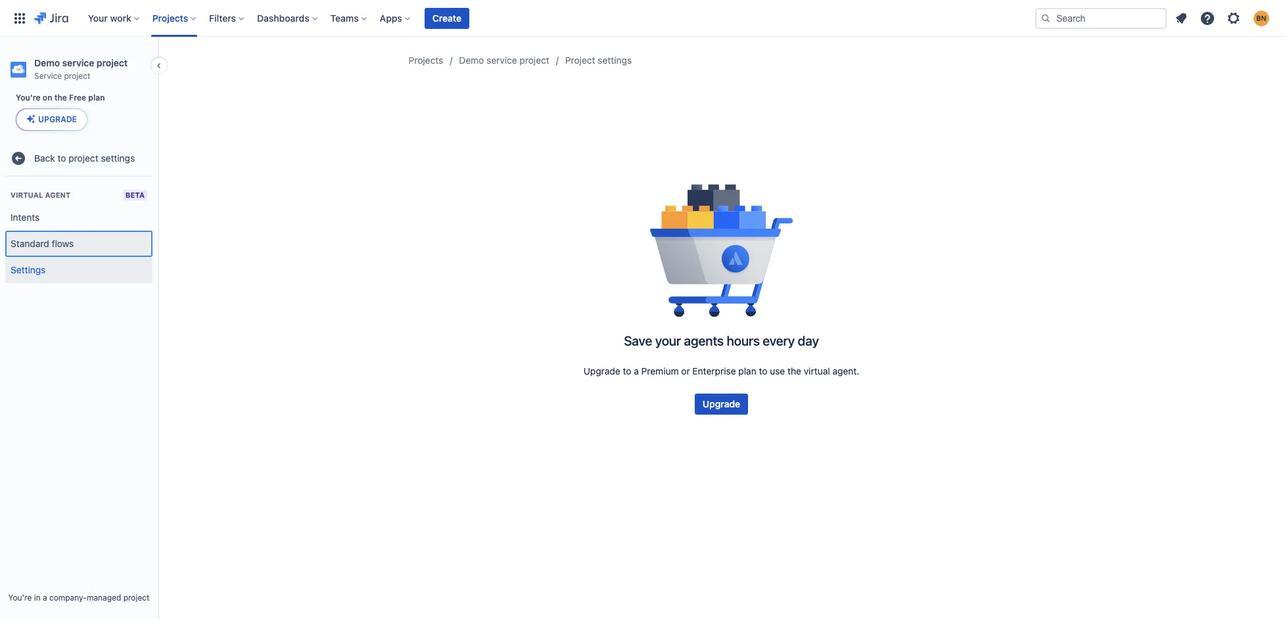 Task type: describe. For each thing, give the bounding box(es) containing it.
settings
[[11, 264, 46, 275]]

to for project
[[58, 152, 66, 164]]

work
[[110, 12, 131, 23]]

primary element
[[8, 0, 1036, 36]]

virtual agent
[[11, 191, 71, 199]]

service for demo service project
[[487, 55, 517, 66]]

search image
[[1041, 13, 1051, 23]]

projects button
[[148, 8, 201, 29]]

banner containing your work
[[0, 0, 1286, 37]]

standard flows
[[11, 238, 74, 249]]

you're for you're on the free plan
[[16, 93, 41, 103]]

demo service project
[[459, 55, 550, 66]]

settings image
[[1226, 10, 1242, 26]]

teams button
[[327, 8, 372, 29]]

free
[[69, 93, 86, 103]]

use
[[770, 366, 785, 377]]

your work
[[88, 12, 131, 23]]

company-
[[49, 593, 87, 603]]

project for demo service project
[[520, 55, 550, 66]]

create button
[[425, 8, 469, 29]]

you're on the free plan
[[16, 93, 105, 103]]

demo for demo service project
[[459, 55, 484, 66]]

upgrade to a premium or enterprise plan to use the virtual agent.
[[584, 366, 860, 377]]

beta
[[125, 191, 145, 199]]

every
[[763, 333, 795, 349]]

appswitcher icon image
[[12, 10, 28, 26]]

a for in
[[43, 593, 47, 603]]

projects for the "projects" dropdown button
[[152, 12, 188, 23]]

your
[[88, 12, 108, 23]]

your work button
[[84, 8, 144, 29]]

demo for demo service project service project
[[34, 57, 60, 68]]

managed
[[87, 593, 121, 603]]

project right the managed
[[123, 593, 150, 603]]

in
[[34, 593, 41, 603]]

0 horizontal spatial the
[[54, 93, 67, 103]]

apps
[[380, 12, 402, 23]]

agent.
[[833, 366, 860, 377]]

day
[[798, 333, 819, 349]]

save your agents hours every day
[[624, 333, 819, 349]]

your
[[655, 333, 681, 349]]

settings link
[[5, 257, 153, 284]]

intents
[[11, 212, 40, 223]]

virtual
[[11, 191, 43, 199]]



Task type: vqa. For each thing, say whether or not it's contained in the screenshot.
Projects link
yes



Task type: locate. For each thing, give the bounding box(es) containing it.
settings
[[598, 55, 632, 66], [101, 152, 135, 164]]

you're left the in
[[8, 593, 32, 603]]

to for a
[[623, 366, 632, 377]]

standard
[[11, 238, 49, 249]]

project down primary element
[[520, 55, 550, 66]]

to right back
[[58, 152, 66, 164]]

hours
[[727, 333, 760, 349]]

projects down the 'create' button
[[409, 55, 443, 66]]

project
[[565, 55, 595, 66]]

the
[[54, 93, 67, 103], [788, 366, 802, 377]]

1 vertical spatial a
[[43, 593, 47, 603]]

save
[[624, 333, 652, 349]]

projects right work on the left
[[152, 12, 188, 23]]

0 horizontal spatial demo
[[34, 57, 60, 68]]

1 vertical spatial upgrade
[[584, 366, 621, 377]]

1 vertical spatial you're
[[8, 593, 32, 603]]

filters button
[[205, 8, 249, 29]]

virtual
[[804, 366, 830, 377]]

1 vertical spatial plan
[[739, 366, 757, 377]]

teams
[[331, 12, 359, 23]]

service down primary element
[[487, 55, 517, 66]]

upgrade
[[38, 115, 77, 124], [584, 366, 621, 377], [703, 398, 741, 410]]

upgrade link
[[695, 394, 748, 415]]

0 vertical spatial you're
[[16, 93, 41, 103]]

plan
[[88, 93, 105, 103], [739, 366, 757, 377]]

you're for you're in a company-managed project
[[8, 593, 32, 603]]

demo
[[459, 55, 484, 66], [34, 57, 60, 68]]

a right the in
[[43, 593, 47, 603]]

agent
[[45, 191, 71, 199]]

notifications image
[[1174, 10, 1190, 26]]

0 horizontal spatial settings
[[101, 152, 135, 164]]

your profile and settings image
[[1254, 10, 1270, 26]]

1 horizontal spatial to
[[623, 366, 632, 377]]

demo inside "demo service project" link
[[459, 55, 484, 66]]

on
[[43, 93, 52, 103]]

upgrade down you're on the free plan
[[38, 115, 77, 124]]

agents
[[684, 333, 724, 349]]

a for to
[[634, 366, 639, 377]]

0 horizontal spatial projects
[[152, 12, 188, 23]]

dashboards button
[[253, 8, 323, 29]]

to down save
[[623, 366, 632, 377]]

0 vertical spatial settings
[[598, 55, 632, 66]]

back
[[34, 152, 55, 164]]

jira image
[[34, 10, 68, 26], [34, 10, 68, 26]]

group containing intents
[[5, 177, 153, 287]]

plan left use
[[739, 366, 757, 377]]

demo service project link
[[459, 53, 550, 68]]

service
[[487, 55, 517, 66], [62, 57, 94, 68]]

to
[[58, 152, 66, 164], [623, 366, 632, 377], [759, 366, 768, 377]]

or
[[681, 366, 690, 377]]

you're
[[16, 93, 41, 103], [8, 593, 32, 603]]

project settings
[[565, 55, 632, 66]]

flows
[[52, 238, 74, 249]]

a
[[634, 366, 639, 377], [43, 593, 47, 603]]

2 vertical spatial upgrade
[[703, 398, 741, 410]]

projects link
[[409, 53, 443, 68]]

you're left the on
[[16, 93, 41, 103]]

service inside demo service project service project
[[62, 57, 94, 68]]

back to project settings
[[34, 152, 135, 164]]

demo service project service project
[[34, 57, 128, 81]]

0 horizontal spatial plan
[[88, 93, 105, 103]]

0 horizontal spatial a
[[43, 593, 47, 603]]

1 horizontal spatial plan
[[739, 366, 757, 377]]

Search field
[[1036, 8, 1167, 29]]

1 horizontal spatial service
[[487, 55, 517, 66]]

upgrade down upgrade to a premium or enterprise plan to use the virtual agent.
[[703, 398, 741, 410]]

project right back
[[69, 152, 98, 164]]

1 horizontal spatial upgrade
[[584, 366, 621, 377]]

enterprise
[[693, 366, 736, 377]]

1 horizontal spatial the
[[788, 366, 802, 377]]

a left premium
[[634, 366, 639, 377]]

apps button
[[376, 8, 415, 29]]

the right use
[[788, 366, 802, 377]]

1 horizontal spatial projects
[[409, 55, 443, 66]]

premium
[[642, 366, 679, 377]]

1 horizontal spatial settings
[[598, 55, 632, 66]]

service
[[34, 71, 62, 81]]

service for demo service project service project
[[62, 57, 94, 68]]

help image
[[1200, 10, 1216, 26]]

standard flows link
[[5, 231, 153, 257]]

projects for projects link
[[409, 55, 443, 66]]

to left use
[[759, 366, 768, 377]]

to inside the back to project settings link
[[58, 152, 66, 164]]

0 vertical spatial upgrade
[[38, 115, 77, 124]]

you're in a company-managed project
[[8, 593, 150, 603]]

group
[[5, 177, 153, 287]]

1 vertical spatial the
[[788, 366, 802, 377]]

0 vertical spatial projects
[[152, 12, 188, 23]]

upgrade left premium
[[584, 366, 621, 377]]

demo inside demo service project service project
[[34, 57, 60, 68]]

upgrade button
[[16, 109, 87, 130]]

0 vertical spatial the
[[54, 93, 67, 103]]

1 vertical spatial settings
[[101, 152, 135, 164]]

intents link
[[5, 205, 153, 231]]

0 horizontal spatial to
[[58, 152, 66, 164]]

back to project settings link
[[5, 145, 153, 172]]

0 vertical spatial a
[[634, 366, 639, 377]]

1 vertical spatial projects
[[409, 55, 443, 66]]

projects inside dropdown button
[[152, 12, 188, 23]]

project settings link
[[565, 53, 632, 68]]

project down your work "dropdown button"
[[97, 57, 128, 68]]

1 horizontal spatial a
[[634, 366, 639, 377]]

project
[[520, 55, 550, 66], [97, 57, 128, 68], [64, 71, 90, 81], [69, 152, 98, 164], [123, 593, 150, 603]]

2 horizontal spatial upgrade
[[703, 398, 741, 410]]

plan right free
[[88, 93, 105, 103]]

0 vertical spatial plan
[[88, 93, 105, 103]]

projects
[[152, 12, 188, 23], [409, 55, 443, 66]]

the right the on
[[54, 93, 67, 103]]

project for back to project settings
[[69, 152, 98, 164]]

0 horizontal spatial service
[[62, 57, 94, 68]]

demo up "service"
[[34, 57, 60, 68]]

1 horizontal spatial demo
[[459, 55, 484, 66]]

project up free
[[64, 71, 90, 81]]

settings right project
[[598, 55, 632, 66]]

0 horizontal spatial upgrade
[[38, 115, 77, 124]]

project for demo service project service project
[[97, 57, 128, 68]]

dashboards
[[257, 12, 309, 23]]

settings up "beta"
[[101, 152, 135, 164]]

upgrade inside button
[[38, 115, 77, 124]]

2 horizontal spatial to
[[759, 366, 768, 377]]

filters
[[209, 12, 236, 23]]

demo right projects link
[[459, 55, 484, 66]]

banner
[[0, 0, 1286, 37]]

service up free
[[62, 57, 94, 68]]

create
[[433, 12, 462, 23]]



